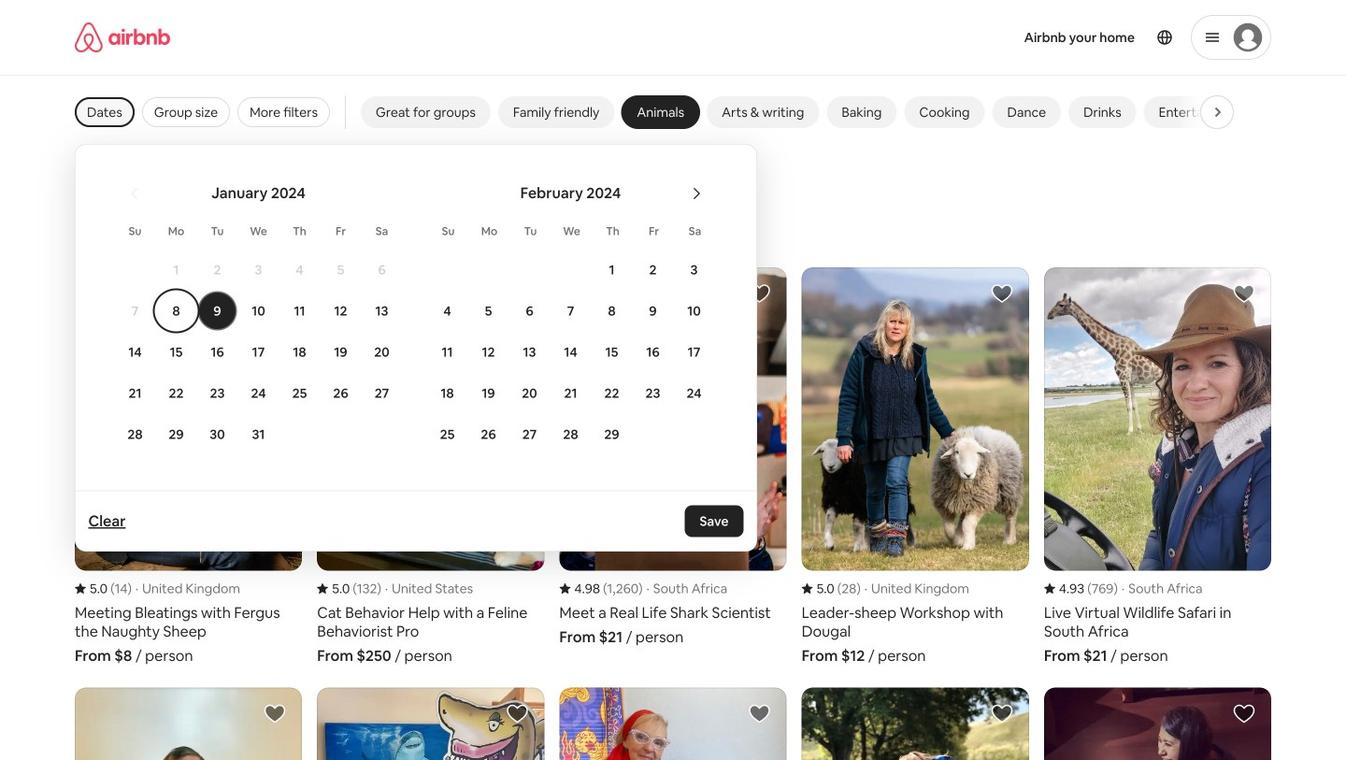 Task type: describe. For each thing, give the bounding box(es) containing it.
dance element
[[1008, 104, 1046, 121]]

rating 4.98 out of 5; 1,260 reviews image
[[560, 580, 643, 597]]

meet a real life shark scientist group
[[560, 267, 787, 646]]

entertainment element
[[1159, 104, 1246, 121]]

animals element
[[637, 104, 685, 121]]

rating 4.93 out of 5; 769 reviews image
[[1044, 580, 1118, 597]]

calendar application
[[94, 163, 1346, 497]]

profile element
[[836, 0, 1272, 75]]

save this experience image inside meeting bleatings 
  with fergus the naughty sheep group
[[264, 282, 286, 305]]

baking element
[[842, 104, 882, 121]]

arts & writing element
[[722, 104, 804, 121]]



Task type: vqa. For each thing, say whether or not it's contained in the screenshot.
left info
no



Task type: locate. For each thing, give the bounding box(es) containing it.
rating 5.0 out of 5; 28 reviews image
[[802, 580, 861, 597]]

rating 5.0 out of 5; 132 reviews image
[[317, 580, 381, 597]]

live virtual wildlife safari in south africa group
[[1044, 267, 1272, 665]]

cooking element
[[920, 104, 970, 121]]

save this experience image
[[264, 702, 286, 725]]

family friendly element
[[513, 104, 600, 121]]

meeting bleatings 
  with fergus the naughty sheep group
[[75, 267, 302, 665]]

leader-sheep workshop with dougal group
[[802, 267, 1029, 665]]

great for groups element
[[376, 104, 476, 121]]

save this experience image inside the leader-sheep workshop with dougal group
[[991, 282, 1013, 305]]

rating 5.0 out of 5; 14 reviews image
[[75, 580, 132, 597]]

save this experience image
[[264, 282, 286, 305], [506, 282, 529, 305], [749, 282, 771, 305], [991, 282, 1013, 305], [1233, 282, 1256, 305], [506, 702, 529, 725], [749, 702, 771, 725], [991, 702, 1013, 725], [1233, 702, 1256, 725]]

cat behavior help with a feline behaviorist pro group
[[317, 267, 545, 665]]

save this experience image inside the meet a real life shark scientist group
[[749, 282, 771, 305]]

drinks element
[[1084, 104, 1122, 121]]



